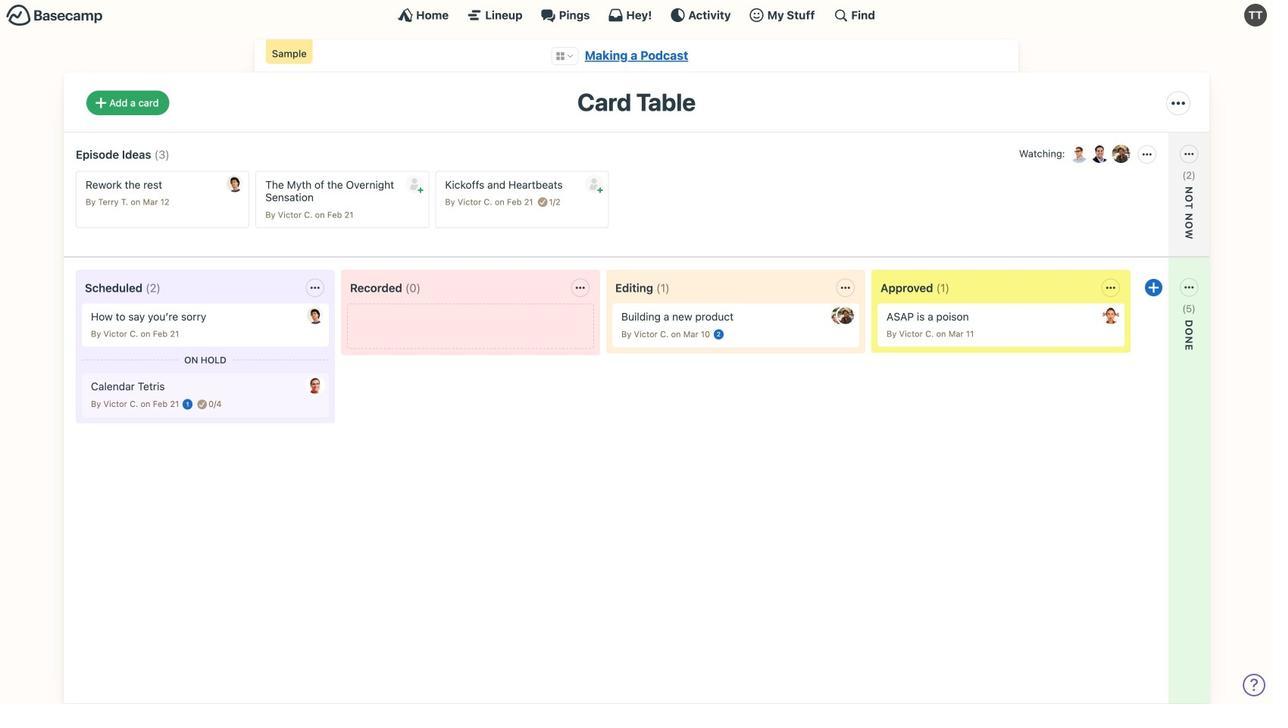 Task type: describe. For each thing, give the bounding box(es) containing it.
0 horizontal spatial nicole katz image
[[838, 307, 854, 324]]

switch accounts image
[[6, 4, 103, 27]]

josh fiske image
[[1090, 143, 1111, 164]]

1 vertical spatial jared davis image
[[307, 307, 324, 324]]

0 horizontal spatial jared davis image
[[227, 175, 243, 192]]

annie bryan image
[[1103, 307, 1120, 324]]

jennifer young image
[[832, 307, 848, 324]]

victor cooper image
[[1069, 143, 1090, 164]]

on mar 12 element
[[131, 197, 170, 207]]

keyboard shortcut: ⌘ + / image
[[833, 8, 849, 23]]

steve marsh image
[[307, 377, 324, 394]]



Task type: vqa. For each thing, say whether or not it's contained in the screenshot.
bottommost Nicole Katz "image"
yes



Task type: locate. For each thing, give the bounding box(es) containing it.
on feb 21 element
[[495, 197, 533, 207], [315, 210, 354, 220], [141, 329, 179, 339], [141, 399, 179, 409]]

nicole katz image
[[1111, 143, 1132, 164], [838, 307, 854, 324]]

on mar 11 element
[[937, 329, 974, 339]]

terry turtle image
[[1245, 4, 1268, 27]]

main element
[[0, 0, 1274, 30]]

breadcrumb element
[[255, 39, 1019, 72]]

0 vertical spatial jared davis image
[[227, 175, 243, 192]]

1 horizontal spatial nicole katz image
[[1111, 143, 1132, 164]]

jared davis image
[[227, 175, 243, 192], [307, 307, 324, 324]]

on mar 10 element
[[671, 329, 710, 339]]

None submit
[[405, 175, 424, 193], [585, 175, 603, 193], [1089, 194, 1195, 212], [1089, 327, 1195, 346], [405, 175, 424, 193], [585, 175, 603, 193], [1089, 194, 1195, 212], [1089, 327, 1195, 346]]

0 vertical spatial nicole katz image
[[1111, 143, 1132, 164]]

1 vertical spatial nicole katz image
[[838, 307, 854, 324]]

1 horizontal spatial jared davis image
[[307, 307, 324, 324]]



